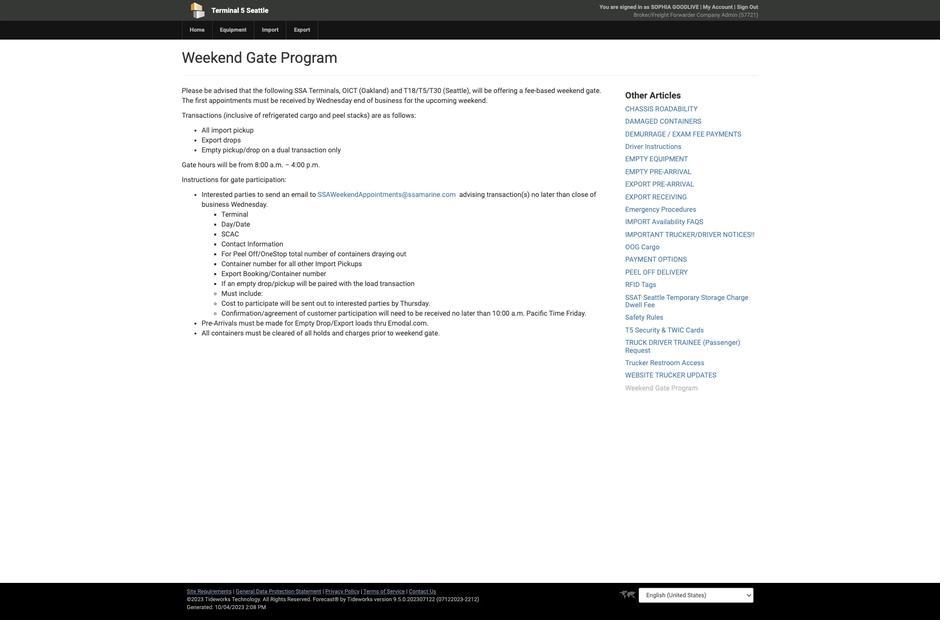 Task type: describe. For each thing, give the bounding box(es) containing it.
0 horizontal spatial import
[[262, 27, 279, 33]]

truck driver trainee (passenger) request link
[[626, 339, 741, 354]]

terminal 5 seattle
[[212, 6, 269, 14]]

cargo
[[642, 243, 660, 251]]

out inside advising transaction(s) no later than close of business wednesday. terminal day/date scac contact information for peel off/onestop total number of containers draying out container number for all other import pickups export booking/container number if an empty drop/pickup will be paired with the load transaction
[[397, 250, 407, 258]]

general
[[236, 589, 255, 595]]

the inside advising transaction(s) no later than close of business wednesday. terminal day/date scac contact information for peel off/onestop total number of containers draying out container number for all other import pickups export booking/container number if an empty drop/pickup will be paired with the load transaction
[[354, 280, 364, 288]]

later inside advising transaction(s) no later than close of business wednesday. terminal day/date scac contact information for peel off/onestop total number of containers draying out container number for all other import pickups export booking/container number if an empty drop/pickup will be paired with the load transaction
[[541, 191, 555, 199]]

| left general
[[233, 589, 235, 595]]

end
[[354, 97, 365, 104]]

(passenger)
[[704, 339, 741, 347]]

peel off delivery link
[[626, 268, 688, 276]]

damaged containers link
[[626, 117, 702, 125]]

fee-
[[525, 87, 537, 95]]

emodal.com.
[[388, 319, 429, 327]]

gate. inside must include: cost to participate will be sent out to interested parties by thursday. confirmation/agreement of customer participation will need to be received no later than 10:00 a.m. pacific time friday. pre-arrivals must be made for empty drop/export loads thru emodal.com. all containers must be cleared of all holds and charges prior to weekend gate.
[[425, 329, 440, 337]]

be down made
[[263, 329, 271, 337]]

ssat seattle temporary storage charge dwell fee link
[[626, 294, 749, 309]]

be down thursday.
[[416, 310, 423, 317]]

of inside the please be advised that the following ssa terminals, oict (oakland) and t18/t5/t30 (seattle), will be offering a fee-based weekend gate. the first appointments must be received by wednesday end of business for the upcoming weekend.
[[367, 97, 373, 104]]

weekend inside the other articles chassis roadability damaged containers demurrage / exam fee payments driver instructions empty equipment empty pre-arrival export pre-arrival export receiving emergency procedures import availability faqs important trucker/driver notices!! oog cargo payment options peel off delivery rfid tags ssat seattle temporary storage charge dwell fee safety rules t5 security & twic cards truck driver trainee (passenger) request trucker restroom access website trucker updates weekend gate program
[[626, 384, 654, 392]]

you are signed in as sophia goodlive | my account | sign out broker/freight forwarder company admin (57721)
[[600, 4, 759, 18]]

of right (inclusive
[[255, 111, 261, 119]]

procedures
[[662, 205, 697, 213]]

payments
[[707, 130, 742, 138]]

0 vertical spatial pre-
[[650, 168, 665, 176]]

must inside the please be advised that the following ssa terminals, oict (oakland) and t18/t5/t30 (seattle), will be offering a fee-based weekend gate. the first appointments must be received by wednesday end of business for the upcoming weekend.
[[253, 97, 269, 104]]

to right cost on the top left
[[238, 300, 244, 308]]

import
[[211, 126, 232, 134]]

(07122023-
[[437, 597, 465, 603]]

please
[[182, 87, 203, 95]]

0 horizontal spatial program
[[281, 49, 338, 66]]

wednesday
[[317, 97, 352, 104]]

equipment
[[220, 27, 247, 33]]

| left sign
[[735, 4, 736, 10]]

0 vertical spatial number
[[305, 250, 328, 258]]

for inside the please be advised that the following ssa terminals, oict (oakland) and t18/t5/t30 (seattle), will be offering a fee-based weekend gate. the first appointments must be received by wednesday end of business for the upcoming weekend.
[[404, 97, 413, 104]]

cleared
[[272, 329, 295, 337]]

be left offering on the right
[[485, 87, 492, 95]]

1 vertical spatial must
[[239, 319, 255, 327]]

be up 'first'
[[204, 87, 212, 95]]

terms
[[364, 589, 379, 595]]

all inside must include: cost to participate will be sent out to interested parties by thursday. confirmation/agreement of customer participation will need to be received no later than 10:00 a.m. pacific time friday. pre-arrivals must be made for empty drop/export loads thru emodal.com. all containers must be cleared of all holds and charges prior to weekend gate.
[[305, 329, 312, 337]]

customer
[[307, 310, 337, 317]]

drop/export
[[316, 319, 354, 327]]

1 vertical spatial and
[[319, 111, 331, 119]]

received inside the please be advised that the following ssa terminals, oict (oakland) and t18/t5/t30 (seattle), will be offering a fee-based weekend gate. the first appointments must be received by wednesday end of business for the upcoming weekend.
[[280, 97, 306, 104]]

roadability
[[656, 105, 698, 113]]

thru
[[374, 319, 387, 327]]

transaction inside advising transaction(s) no later than close of business wednesday. terminal day/date scac contact information for peel off/onestop total number of containers draying out container number for all other import pickups export booking/container number if an empty drop/pickup will be paired with the load transaction
[[380, 280, 415, 288]]

of right 'cleared' at the left bottom
[[297, 329, 303, 337]]

all inside site requirements | general data protection statement | privacy policy | terms of service | contact us ©2023 tideworks technology. all rights reserved. forecast® by tideworks version 9.5.0.202307122 (07122023-2212) generated: 10/04/2023 2:08 pm
[[263, 597, 269, 603]]

business inside the please be advised that the following ssa terminals, oict (oakland) and t18/t5/t30 (seattle), will be offering a fee-based weekend gate. the first appointments must be received by wednesday end of business for the upcoming weekend.
[[375, 97, 403, 104]]

wednesday.
[[231, 201, 268, 208]]

| up tideworks
[[361, 589, 363, 595]]

my
[[704, 4, 711, 10]]

us
[[430, 589, 437, 595]]

upcoming
[[426, 97, 457, 104]]

of right close
[[590, 191, 597, 199]]

import availability faqs link
[[626, 218, 704, 226]]

pickups
[[338, 260, 362, 268]]

total
[[289, 250, 303, 258]]

0 horizontal spatial the
[[253, 87, 263, 95]]

truck
[[626, 339, 648, 347]]

load
[[365, 280, 379, 288]]

draying
[[372, 250, 395, 258]]

empty equipment link
[[626, 155, 689, 163]]

be down confirmation/agreement
[[256, 319, 264, 327]]

an inside advising transaction(s) no later than close of business wednesday. terminal day/date scac contact information for peel off/onestop total number of containers draying out container number for all other import pickups export booking/container number if an empty drop/pickup will be paired with the load transaction
[[228, 280, 235, 288]]

friday.
[[567, 310, 587, 317]]

terminal inside advising transaction(s) no later than close of business wednesday. terminal day/date scac contact information for peel off/onestop total number of containers draying out container number for all other import pickups export booking/container number if an empty drop/pickup will be paired with the load transaction
[[222, 210, 248, 218]]

from
[[239, 161, 253, 169]]

oict
[[342, 87, 358, 95]]

trainee
[[674, 339, 702, 347]]

fee
[[644, 301, 655, 309]]

export inside all import pickup export drops empty pickup/drop on a dual transaction only
[[202, 136, 222, 144]]

empty pre-arrival link
[[626, 168, 692, 176]]

import link
[[254, 21, 286, 40]]

off
[[644, 268, 656, 276]]

off/onestop
[[248, 250, 287, 258]]

trucker restroom access link
[[626, 359, 705, 367]]

0 horizontal spatial are
[[372, 111, 382, 119]]

will inside the please be advised that the following ssa terminals, oict (oakland) and t18/t5/t30 (seattle), will be offering a fee-based weekend gate. the first appointments must be received by wednesday end of business for the upcoming weekend.
[[473, 87, 483, 95]]

to right email at the left
[[310, 191, 316, 199]]

version
[[374, 597, 392, 603]]

0 vertical spatial a.m.
[[270, 161, 284, 169]]

to up emodal.com.
[[408, 310, 414, 317]]

| up forecast®
[[323, 589, 324, 595]]

will down drop/pickup at the left of the page
[[280, 300, 291, 308]]

of down sent
[[299, 310, 306, 317]]

&
[[662, 326, 666, 334]]

please be advised that the following ssa terminals, oict (oakland) and t18/t5/t30 (seattle), will be offering a fee-based weekend gate. the first appointments must be received by wednesday end of business for the upcoming weekend.
[[182, 87, 604, 104]]

notices!!
[[724, 231, 755, 239]]

(inclusive
[[224, 111, 253, 119]]

business inside advising transaction(s) no later than close of business wednesday. terminal day/date scac contact information for peel off/onestop total number of containers draying out container number for all other import pickups export booking/container number if an empty drop/pickup will be paired with the load transaction
[[202, 201, 229, 208]]

other
[[626, 90, 648, 101]]

10:00
[[493, 310, 510, 317]]

site requirements | general data protection statement | privacy policy | terms of service | contact us ©2023 tideworks technology. all rights reserved. forecast® by tideworks version 9.5.0.202307122 (07122023-2212) generated: 10/04/2023 2:08 pm
[[187, 589, 480, 611]]

paired
[[318, 280, 337, 288]]

gate. inside the please be advised that the following ssa terminals, oict (oakland) and t18/t5/t30 (seattle), will be offering a fee-based weekend gate. the first appointments must be received by wednesday end of business for the upcoming weekend.
[[587, 87, 602, 95]]

peel
[[333, 111, 346, 119]]

sign out link
[[738, 4, 759, 10]]

as inside you are signed in as sophia goodlive | my account | sign out broker/freight forwarder company admin (57721)
[[644, 4, 650, 10]]

driver instructions link
[[626, 143, 682, 151]]

1 export from the top
[[626, 180, 651, 188]]

8:00
[[255, 161, 268, 169]]

2 empty from the top
[[626, 168, 649, 176]]

by inside the please be advised that the following ssa terminals, oict (oakland) and t18/t5/t30 (seattle), will be offering a fee-based weekend gate. the first appointments must be received by wednesday end of business for the upcoming weekend.
[[308, 97, 315, 104]]

refrigerated
[[263, 111, 299, 119]]

interested
[[336, 300, 367, 308]]

on
[[262, 146, 270, 154]]

for
[[222, 250, 232, 258]]

sophia
[[652, 4, 672, 10]]

information
[[248, 240, 284, 248]]

loads
[[356, 319, 373, 327]]

later inside must include: cost to participate will be sent out to interested parties by thursday. confirmation/agreement of customer participation will need to be received no later than 10:00 a.m. pacific time friday. pre-arrivals must be made for empty drop/export loads thru emodal.com. all containers must be cleared of all holds and charges prior to weekend gate.
[[462, 310, 476, 317]]

advising
[[460, 191, 485, 199]]

be left sent
[[292, 300, 300, 308]]

that
[[239, 87, 251, 95]]

transaction inside all import pickup export drops empty pickup/drop on a dual transaction only
[[292, 146, 327, 154]]

1 horizontal spatial gate
[[246, 49, 277, 66]]

hours
[[198, 161, 216, 169]]

and inside must include: cost to participate will be sent out to interested parties by thursday. confirmation/agreement of customer participation will need to be received no later than 10:00 a.m. pacific time friday. pre-arrivals must be made for empty drop/export loads thru emodal.com. all containers must be cleared of all holds and charges prior to weekend gate.
[[332, 329, 344, 337]]

containers inside must include: cost to participate will be sent out to interested parties by thursday. confirmation/agreement of customer participation will need to be received no later than 10:00 a.m. pacific time friday. pre-arrivals must be made for empty drop/export loads thru emodal.com. all containers must be cleared of all holds and charges prior to weekend gate.
[[211, 329, 244, 337]]

of inside site requirements | general data protection statement | privacy policy | terms of service | contact us ©2023 tideworks technology. all rights reserved. forecast® by tideworks version 9.5.0.202307122 (07122023-2212) generated: 10/04/2023 2:08 pm
[[381, 589, 386, 595]]

terminal 5 seattle link
[[182, 0, 414, 21]]

broker/freight
[[634, 12, 670, 18]]

forecast®
[[313, 597, 339, 603]]

export link
[[286, 21, 318, 40]]

website
[[626, 372, 654, 380]]

privacy policy link
[[326, 589, 360, 595]]

1 vertical spatial arrival
[[667, 180, 695, 188]]

emergency
[[626, 205, 660, 213]]

transactions (inclusive of refrigerated cargo and peel stacks) are as follows:
[[182, 111, 416, 119]]

no inside advising transaction(s) no later than close of business wednesday. terminal day/date scac contact information for peel off/onestop total number of containers draying out container number for all other import pickups export booking/container number if an empty drop/pickup will be paired with the load transaction
[[532, 191, 540, 199]]

2 vertical spatial number
[[303, 270, 327, 278]]

contact inside advising transaction(s) no later than close of business wednesday. terminal day/date scac contact information for peel off/onestop total number of containers draying out container number for all other import pickups export booking/container number if an empty drop/pickup will be paired with the load transaction
[[222, 240, 246, 248]]

equipment link
[[212, 21, 254, 40]]

to right prior
[[388, 329, 394, 337]]

gate inside the other articles chassis roadability damaged containers demurrage / exam fee payments driver instructions empty equipment empty pre-arrival export pre-arrival export receiving emergency procedures import availability faqs important trucker/driver notices!! oog cargo payment options peel off delivery rfid tags ssat seattle temporary storage charge dwell fee safety rules t5 security & twic cards truck driver trainee (passenger) request trucker restroom access website trucker updates weekend gate program
[[656, 384, 670, 392]]

out
[[750, 4, 759, 10]]

instructions inside the other articles chassis roadability damaged containers demurrage / exam fee payments driver instructions empty equipment empty pre-arrival export pre-arrival export receiving emergency procedures import availability faqs important trucker/driver notices!! oog cargo payment options peel off delivery rfid tags ssat seattle temporary storage charge dwell fee safety rules t5 security & twic cards truck driver trainee (passenger) request trucker restroom access website trucker updates weekend gate program
[[645, 143, 682, 151]]

pacific
[[527, 310, 548, 317]]

if
[[222, 280, 226, 288]]

articles
[[650, 90, 682, 101]]

weekend inside the please be advised that the following ssa terminals, oict (oakland) and t18/t5/t30 (seattle), will be offering a fee-based weekend gate. the first appointments must be received by wednesday end of business for the upcoming weekend.
[[557, 87, 585, 95]]

p.m.
[[307, 161, 320, 169]]

2 horizontal spatial the
[[415, 97, 425, 104]]

a inside the please be advised that the following ssa terminals, oict (oakland) and t18/t5/t30 (seattle), will be offering a fee-based weekend gate. the first appointments must be received by wednesday end of business for the upcoming weekend.
[[520, 87, 524, 95]]

than inside must include: cost to participate will be sent out to interested parties by thursday. confirmation/agreement of customer participation will need to be received no later than 10:00 a.m. pacific time friday. pre-arrivals must be made for empty drop/export loads thru emodal.com. all containers must be cleared of all holds and charges prior to weekend gate.
[[477, 310, 491, 317]]

1 vertical spatial pre-
[[653, 180, 667, 188]]



Task type: vqa. For each thing, say whether or not it's contained in the screenshot.
search on the top of page
no



Task type: locate. For each thing, give the bounding box(es) containing it.
empty down the driver
[[626, 155, 649, 163]]

will
[[473, 87, 483, 95], [217, 161, 228, 169], [297, 280, 307, 288], [280, 300, 291, 308], [379, 310, 389, 317]]

are right you
[[611, 4, 619, 10]]

(oakland)
[[359, 87, 389, 95]]

0 vertical spatial transaction
[[292, 146, 327, 154]]

0 vertical spatial instructions
[[645, 143, 682, 151]]

no inside must include: cost to participate will be sent out to interested parties by thursday. confirmation/agreement of customer participation will need to be received no later than 10:00 a.m. pacific time friday. pre-arrivals must be made for empty drop/export loads thru emodal.com. all containers must be cleared of all holds and charges prior to weekend gate.
[[452, 310, 460, 317]]

seattle down the tags
[[644, 294, 665, 301]]

and left peel
[[319, 111, 331, 119]]

weekend right based
[[557, 87, 585, 95]]

1 vertical spatial gate
[[182, 161, 196, 169]]

all inside advising transaction(s) no later than close of business wednesday. terminal day/date scac contact information for peel off/onestop total number of containers draying out container number for all other import pickups export booking/container number if an empty drop/pickup will be paired with the load transaction
[[289, 260, 296, 268]]

all inside all import pickup export drops empty pickup/drop on a dual transaction only
[[202, 126, 210, 134]]

be inside advising transaction(s) no later than close of business wednesday. terminal day/date scac contact information for peel off/onestop total number of containers draying out container number for all other import pickups export booking/container number if an empty drop/pickup will be paired with the load transaction
[[309, 280, 316, 288]]

0 horizontal spatial as
[[383, 111, 391, 119]]

1 vertical spatial import
[[316, 260, 336, 268]]

emergency procedures link
[[626, 205, 697, 213]]

0 vertical spatial out
[[397, 250, 407, 258]]

out up 'customer'
[[317, 300, 327, 308]]

by
[[308, 97, 315, 104], [392, 300, 399, 308], [341, 597, 346, 603]]

empty inside must include: cost to participate will be sent out to interested parties by thursday. confirmation/agreement of customer participation will need to be received no later than 10:00 a.m. pacific time friday. pre-arrivals must be made for empty drop/export loads thru emodal.com. all containers must be cleared of all holds and charges prior to weekend gate.
[[295, 319, 315, 327]]

all up pm
[[263, 597, 269, 603]]

containers inside advising transaction(s) no later than close of business wednesday. terminal day/date scac contact information for peel off/onestop total number of containers draying out container number for all other import pickups export booking/container number if an empty drop/pickup will be paired with the load transaction
[[338, 250, 371, 258]]

1 vertical spatial by
[[392, 300, 399, 308]]

| up 9.5.0.202307122
[[407, 589, 408, 595]]

2 vertical spatial and
[[332, 329, 344, 337]]

0 horizontal spatial all
[[289, 260, 296, 268]]

containers down arrivals
[[211, 329, 244, 337]]

a.m. left –
[[270, 161, 284, 169]]

for up follows:
[[404, 97, 413, 104]]

1 vertical spatial number
[[253, 260, 277, 268]]

1 horizontal spatial contact
[[409, 589, 429, 595]]

1 horizontal spatial gate.
[[587, 87, 602, 95]]

export up export receiving link at the right top of the page
[[626, 180, 651, 188]]

security
[[636, 326, 660, 334]]

0 vertical spatial business
[[375, 97, 403, 104]]

0 vertical spatial all
[[289, 260, 296, 268]]

0 horizontal spatial parties
[[235, 191, 256, 199]]

gate. left other
[[587, 87, 602, 95]]

| left my
[[701, 4, 702, 10]]

damaged
[[626, 117, 659, 125]]

weekend down the website
[[626, 384, 654, 392]]

1 horizontal spatial than
[[557, 191, 571, 199]]

interested
[[202, 191, 233, 199]]

0 vertical spatial empty
[[202, 146, 221, 154]]

program down the export link
[[281, 49, 338, 66]]

0 horizontal spatial no
[[452, 310, 460, 317]]

other
[[298, 260, 314, 268]]

1 vertical spatial received
[[425, 310, 451, 317]]

weekend down home link
[[182, 49, 243, 66]]

1 horizontal spatial weekend
[[557, 87, 585, 95]]

(seattle),
[[443, 87, 471, 95]]

arrival up receiving
[[667, 180, 695, 188]]

for inside must include: cost to participate will be sent out to interested parties by thursday. confirmation/agreement of customer participation will need to be received no later than 10:00 a.m. pacific time friday. pre-arrivals must be made for empty drop/export loads thru emodal.com. all containers must be cleared of all holds and charges prior to weekend gate.
[[285, 319, 294, 327]]

pickup
[[234, 126, 254, 134]]

temporary
[[667, 294, 700, 301]]

are
[[611, 4, 619, 10], [372, 111, 382, 119]]

receiving
[[653, 193, 688, 201]]

reserved.
[[288, 597, 312, 603]]

later left 10:00 on the right of the page
[[462, 310, 476, 317]]

arrival down equipment on the right of page
[[665, 168, 692, 176]]

transactions
[[182, 111, 222, 119]]

safety rules link
[[626, 314, 664, 322]]

payment
[[626, 256, 657, 264]]

site
[[187, 589, 196, 595]]

|
[[701, 4, 702, 10], [735, 4, 736, 10], [233, 589, 235, 595], [323, 589, 324, 595], [361, 589, 363, 595], [407, 589, 408, 595]]

0 horizontal spatial seattle
[[247, 6, 269, 14]]

no right the transaction(s)
[[532, 191, 540, 199]]

the right with
[[354, 280, 364, 288]]

0 horizontal spatial weekend
[[182, 49, 243, 66]]

no
[[532, 191, 540, 199], [452, 310, 460, 317]]

tags
[[642, 281, 657, 289]]

0 vertical spatial no
[[532, 191, 540, 199]]

1 horizontal spatial an
[[282, 191, 290, 199]]

0 vertical spatial by
[[308, 97, 315, 104]]

of right 'end' at the top left of page
[[367, 97, 373, 104]]

0 vertical spatial export
[[626, 180, 651, 188]]

0 horizontal spatial business
[[202, 201, 229, 208]]

import inside advising transaction(s) no later than close of business wednesday. terminal day/date scac contact information for peel off/onestop total number of containers draying out container number for all other import pickups export booking/container number if an empty drop/pickup will be paired with the load transaction
[[316, 260, 336, 268]]

an right send
[[282, 191, 290, 199]]

2 vertical spatial gate
[[656, 384, 670, 392]]

pre- down empty pre-arrival link
[[653, 180, 667, 188]]

and right (oakland)
[[391, 87, 403, 95]]

participation:
[[246, 176, 287, 184]]

©2023 tideworks
[[187, 597, 231, 603]]

seattle inside the other articles chassis roadability damaged containers demurrage / exam fee payments driver instructions empty equipment empty pre-arrival export pre-arrival export receiving emergency procedures import availability faqs important trucker/driver notices!! oog cargo payment options peel off delivery rfid tags ssat seattle temporary storage charge dwell fee safety rules t5 security & twic cards truck driver trainee (passenger) request trucker restroom access website trucker updates weekend gate program
[[644, 294, 665, 301]]

for inside advising transaction(s) no later than close of business wednesday. terminal day/date scac contact information for peel off/onestop total number of containers draying out container number for all other import pickups export booking/container number if an empty drop/pickup will be paired with the load transaction
[[279, 260, 287, 268]]

ssaweekendappointments@ssamarine.com link
[[318, 191, 456, 199]]

sign
[[738, 4, 749, 10]]

1 empty from the top
[[626, 155, 649, 163]]

0 vertical spatial weekend
[[557, 87, 585, 95]]

a inside all import pickup export drops empty pickup/drop on a dual transaction only
[[272, 146, 275, 154]]

all down transactions
[[202, 126, 210, 134]]

than left close
[[557, 191, 571, 199]]

2 vertical spatial export
[[222, 270, 242, 278]]

contact us link
[[409, 589, 437, 595]]

account
[[713, 4, 733, 10]]

1 vertical spatial no
[[452, 310, 460, 317]]

export receiving link
[[626, 193, 688, 201]]

0 vertical spatial and
[[391, 87, 403, 95]]

import up the weekend gate program
[[262, 27, 279, 33]]

contact down "scac"
[[222, 240, 246, 248]]

1 vertical spatial weekend
[[626, 384, 654, 392]]

0 horizontal spatial weekend
[[396, 329, 423, 337]]

9.5.0.202307122
[[394, 597, 435, 603]]

0 vertical spatial the
[[253, 87, 263, 95]]

instructions down 'hours' on the left of the page
[[182, 176, 219, 184]]

0 vertical spatial than
[[557, 191, 571, 199]]

pickup/drop
[[223, 146, 260, 154]]

1 vertical spatial as
[[383, 111, 391, 119]]

options
[[659, 256, 688, 264]]

thursday.
[[401, 300, 431, 308]]

will right 'hours' on the left of the page
[[217, 161, 228, 169]]

1 vertical spatial contact
[[409, 589, 429, 595]]

dwell
[[626, 301, 643, 309]]

rfid
[[626, 281, 640, 289]]

1 horizontal spatial transaction
[[380, 280, 415, 288]]

first
[[195, 97, 207, 104]]

be
[[204, 87, 212, 95], [485, 87, 492, 95], [271, 97, 279, 104], [229, 161, 237, 169], [309, 280, 316, 288], [292, 300, 300, 308], [416, 310, 423, 317], [256, 319, 264, 327], [263, 329, 271, 337]]

by inside must include: cost to participate will be sent out to interested parties by thursday. confirmation/agreement of customer participation will need to be received no later than 10:00 a.m. pacific time friday. pre-arrivals must be made for empty drop/export loads thru emodal.com. all containers must be cleared of all holds and charges prior to weekend gate.
[[392, 300, 399, 308]]

of
[[367, 97, 373, 104], [255, 111, 261, 119], [590, 191, 597, 199], [330, 250, 336, 258], [299, 310, 306, 317], [297, 329, 303, 337], [381, 589, 386, 595]]

for
[[404, 97, 413, 104], [220, 176, 229, 184], [279, 260, 287, 268], [285, 319, 294, 327]]

all down pre-
[[202, 329, 210, 337]]

transaction right load at the top of page
[[380, 280, 415, 288]]

all down total
[[289, 260, 296, 268]]

0 horizontal spatial received
[[280, 97, 306, 104]]

gate down the import link
[[246, 49, 277, 66]]

terminal left 5
[[212, 6, 239, 14]]

a.m. right 10:00 on the right of the page
[[512, 310, 525, 317]]

a left fee-
[[520, 87, 524, 95]]

faqs
[[687, 218, 704, 226]]

for up 'cleared' at the left bottom
[[285, 319, 294, 327]]

1 vertical spatial the
[[415, 97, 425, 104]]

0 horizontal spatial than
[[477, 310, 491, 317]]

weekend inside must include: cost to participate will be sent out to interested parties by thursday. confirmation/agreement of customer participation will need to be received no later than 10:00 a.m. pacific time friday. pre-arrivals must be made for empty drop/export loads thru emodal.com. all containers must be cleared of all holds and charges prior to weekend gate.
[[396, 329, 423, 337]]

to up 'customer'
[[328, 300, 334, 308]]

export up the emergency
[[626, 193, 651, 201]]

import up the 'paired'
[[316, 260, 336, 268]]

1 vertical spatial than
[[477, 310, 491, 317]]

0 vertical spatial contact
[[222, 240, 246, 248]]

number down other
[[303, 270, 327, 278]]

are right stacks)
[[372, 111, 382, 119]]

than inside advising transaction(s) no later than close of business wednesday. terminal day/date scac contact information for peel off/onestop total number of containers draying out container number for all other import pickups export booking/container number if an empty drop/pickup will be paired with the load transaction
[[557, 191, 571, 199]]

2 export from the top
[[626, 193, 651, 201]]

1 vertical spatial an
[[228, 280, 235, 288]]

to left send
[[258, 191, 264, 199]]

by down privacy policy link
[[341, 597, 346, 603]]

0 vertical spatial containers
[[338, 250, 371, 258]]

1 vertical spatial export
[[626, 193, 651, 201]]

payment options link
[[626, 256, 688, 264]]

seattle right 5
[[247, 6, 269, 14]]

weekend
[[557, 87, 585, 95], [396, 329, 423, 337]]

0 vertical spatial terminal
[[212, 6, 239, 14]]

availability
[[653, 218, 686, 226]]

0 vertical spatial gate.
[[587, 87, 602, 95]]

tideworks
[[347, 597, 373, 603]]

confirmation/agreement
[[222, 310, 298, 317]]

weekend down emodal.com.
[[396, 329, 423, 337]]

gate. down emodal.com.
[[425, 329, 440, 337]]

0 horizontal spatial a.m.
[[270, 161, 284, 169]]

0 horizontal spatial and
[[319, 111, 331, 119]]

a.m.
[[270, 161, 284, 169], [512, 310, 525, 317]]

as left follows:
[[383, 111, 391, 119]]

2 horizontal spatial and
[[391, 87, 403, 95]]

0 vertical spatial import
[[262, 27, 279, 33]]

pre-
[[650, 168, 665, 176], [653, 180, 667, 188]]

export down container
[[222, 270, 242, 278]]

contact inside site requirements | general data protection statement | privacy policy | terms of service | contact us ©2023 tideworks technology. all rights reserved. forecast® by tideworks version 9.5.0.202307122 (07122023-2212) generated: 10/04/2023 2:08 pm
[[409, 589, 429, 595]]

by up cargo
[[308, 97, 315, 104]]

out inside must include: cost to participate will be sent out to interested parties by thursday. confirmation/agreement of customer participation will need to be received no later than 10:00 a.m. pacific time friday. pre-arrivals must be made for empty drop/export loads thru emodal.com. all containers must be cleared of all holds and charges prior to weekend gate.
[[317, 300, 327, 308]]

data
[[256, 589, 268, 595]]

received down thursday.
[[425, 310, 451, 317]]

charge
[[727, 294, 749, 301]]

must include: cost to participate will be sent out to interested parties by thursday. confirmation/agreement of customer participation will need to be received no later than 10:00 a.m. pacific time friday. pre-arrivals must be made for empty drop/export loads thru emodal.com. all containers must be cleared of all holds and charges prior to weekend gate.
[[202, 290, 587, 337]]

0 vertical spatial weekend
[[182, 49, 243, 66]]

contact up 9.5.0.202307122
[[409, 589, 429, 595]]

–
[[285, 161, 290, 169]]

program down website trucker updates link
[[672, 384, 699, 392]]

2 horizontal spatial gate
[[656, 384, 670, 392]]

rfid tags link
[[626, 281, 657, 289]]

will inside advising transaction(s) no later than close of business wednesday. terminal day/date scac contact information for peel off/onestop total number of containers draying out container number for all other import pickups export booking/container number if an empty drop/pickup will be paired with the load transaction
[[297, 280, 307, 288]]

will down other
[[297, 280, 307, 288]]

1 vertical spatial terminal
[[222, 210, 248, 218]]

1 horizontal spatial no
[[532, 191, 540, 199]]

2 vertical spatial by
[[341, 597, 346, 603]]

1 vertical spatial business
[[202, 201, 229, 208]]

terminal inside "link"
[[212, 6, 239, 14]]

the right that
[[253, 87, 263, 95]]

1 vertical spatial parties
[[369, 300, 390, 308]]

1 horizontal spatial and
[[332, 329, 344, 337]]

terms of service link
[[364, 589, 405, 595]]

0 horizontal spatial gate
[[182, 161, 196, 169]]

pre- down empty equipment link
[[650, 168, 665, 176]]

close
[[572, 191, 589, 199]]

pre-
[[202, 319, 214, 327]]

program inside the other articles chassis roadability damaged containers demurrage / exam fee payments driver instructions empty equipment empty pre-arrival export pre-arrival export receiving emergency procedures import availability faqs important trucker/driver notices!! oog cargo payment options peel off delivery rfid tags ssat seattle temporary storage charge dwell fee safety rules t5 security & twic cards truck driver trainee (passenger) request trucker restroom access website trucker updates weekend gate program
[[672, 384, 699, 392]]

1 horizontal spatial received
[[425, 310, 451, 317]]

gate.
[[587, 87, 602, 95], [425, 329, 440, 337]]

a right the on
[[272, 146, 275, 154]]

for left gate at the left top
[[220, 176, 229, 184]]

must
[[222, 290, 237, 298]]

0 vertical spatial arrival
[[665, 168, 692, 176]]

0 horizontal spatial out
[[317, 300, 327, 308]]

and inside the please be advised that the following ssa terminals, oict (oakland) and t18/t5/t30 (seattle), will be offering a fee-based weekend gate. the first appointments must be received by wednesday end of business for the upcoming weekend.
[[391, 87, 403, 95]]

1 horizontal spatial a.m.
[[512, 310, 525, 317]]

export inside advising transaction(s) no later than close of business wednesday. terminal day/date scac contact information for peel off/onestop total number of containers draying out container number for all other import pickups export booking/container number if an empty drop/pickup will be paired with the load transaction
[[222, 270, 242, 278]]

protection
[[269, 589, 295, 595]]

later left close
[[541, 191, 555, 199]]

fee
[[693, 130, 705, 138]]

1 horizontal spatial a
[[520, 87, 524, 95]]

1 vertical spatial weekend
[[396, 329, 423, 337]]

gate left 'hours' on the left of the page
[[182, 161, 196, 169]]

parties up wednesday.
[[235, 191, 256, 199]]

for up booking/container at the top left
[[279, 260, 287, 268]]

parties up thru
[[369, 300, 390, 308]]

import
[[262, 27, 279, 33], [316, 260, 336, 268]]

1 vertical spatial all
[[202, 329, 210, 337]]

twic
[[668, 326, 685, 334]]

empty
[[202, 146, 221, 154], [295, 319, 315, 327]]

of up version
[[381, 589, 386, 595]]

empty up 'hours' on the left of the page
[[202, 146, 221, 154]]

5
[[241, 6, 245, 14]]

number down off/onestop
[[253, 260, 277, 268]]

all inside must include: cost to participate will be sent out to interested parties by thursday. confirmation/agreement of customer participation will need to be received no later than 10:00 a.m. pacific time friday. pre-arrivals must be made for empty drop/export loads thru emodal.com. all containers must be cleared of all holds and charges prior to weekend gate.
[[202, 329, 210, 337]]

be down following
[[271, 97, 279, 104]]

of up the 'paired'
[[330, 250, 336, 258]]

business down "interested"
[[202, 201, 229, 208]]

0 horizontal spatial by
[[308, 97, 315, 104]]

arrival
[[665, 168, 692, 176], [667, 180, 695, 188]]

by up need
[[392, 300, 399, 308]]

2 vertical spatial must
[[246, 329, 261, 337]]

seattle inside "link"
[[247, 6, 269, 14]]

export
[[626, 180, 651, 188], [626, 193, 651, 201]]

safety
[[626, 314, 645, 322]]

by inside site requirements | general data protection statement | privacy policy | terms of service | contact us ©2023 tideworks technology. all rights reserved. forecast® by tideworks version 9.5.0.202307122 (07122023-2212) generated: 10/04/2023 2:08 pm
[[341, 597, 346, 603]]

2 horizontal spatial by
[[392, 300, 399, 308]]

empty
[[626, 155, 649, 163], [626, 168, 649, 176]]

empty inside all import pickup export drops empty pickup/drop on a dual transaction only
[[202, 146, 221, 154]]

received inside must include: cost to participate will be sent out to interested parties by thursday. confirmation/agreement of customer participation will need to be received no later than 10:00 a.m. pacific time friday. pre-arrivals must be made for empty drop/export loads thru emodal.com. all containers must be cleared of all holds and charges prior to weekend gate.
[[425, 310, 451, 317]]

parties inside must include: cost to participate will be sent out to interested parties by thursday. confirmation/agreement of customer participation will need to be received no later than 10:00 a.m. pacific time friday. pre-arrivals must be made for empty drop/export loads thru emodal.com. all containers must be cleared of all holds and charges prior to weekend gate.
[[369, 300, 390, 308]]

0 horizontal spatial instructions
[[182, 176, 219, 184]]

will up thru
[[379, 310, 389, 317]]

business down (oakland)
[[375, 97, 403, 104]]

instructions up equipment on the right of page
[[645, 143, 682, 151]]

are inside you are signed in as sophia goodlive | my account | sign out broker/freight forwarder company admin (57721)
[[611, 4, 619, 10]]

1 horizontal spatial weekend
[[626, 384, 654, 392]]

charges
[[346, 329, 370, 337]]

must
[[253, 97, 269, 104], [239, 319, 255, 327], [246, 329, 261, 337]]

empty down 'customer'
[[295, 319, 315, 327]]

than left 10:00 on the right of the page
[[477, 310, 491, 317]]

terminal up "day/date"
[[222, 210, 248, 218]]

1 vertical spatial a
[[272, 146, 275, 154]]

an right if
[[228, 280, 235, 288]]

1 horizontal spatial empty
[[295, 319, 315, 327]]

demurrage
[[626, 130, 667, 138]]

include:
[[239, 290, 263, 298]]

0 horizontal spatial empty
[[202, 146, 221, 154]]

peel
[[626, 268, 642, 276]]

1 horizontal spatial instructions
[[645, 143, 682, 151]]

demurrage / exam fee payments link
[[626, 130, 742, 138]]

1 horizontal spatial seattle
[[644, 294, 665, 301]]

participate
[[246, 300, 279, 308]]

ssat
[[626, 294, 642, 301]]

0 vertical spatial export
[[294, 27, 310, 33]]

home
[[190, 27, 205, 33]]

the down t18/t5/t30
[[415, 97, 425, 104]]

and down drop/export
[[332, 329, 344, 337]]

will up the weekend. on the top
[[473, 87, 483, 95]]

in
[[638, 4, 643, 10]]

1 horizontal spatial containers
[[338, 250, 371, 258]]

1 vertical spatial out
[[317, 300, 327, 308]]

be left from
[[229, 161, 237, 169]]

0 horizontal spatial gate.
[[425, 329, 440, 337]]

0 horizontal spatial transaction
[[292, 146, 327, 154]]

with
[[339, 280, 352, 288]]

received down "ssa"
[[280, 97, 306, 104]]

drops
[[224, 136, 241, 144]]

0 vertical spatial an
[[282, 191, 290, 199]]

1 vertical spatial are
[[372, 111, 382, 119]]

rights
[[271, 597, 286, 603]]

generated:
[[187, 605, 214, 611]]

offering
[[494, 87, 518, 95]]

2 vertical spatial the
[[354, 280, 364, 288]]

1 vertical spatial instructions
[[182, 176, 219, 184]]

a.m. inside must include: cost to participate will be sent out to interested parties by thursday. confirmation/agreement of customer participation will need to be received no later than 10:00 a.m. pacific time friday. pre-arrivals must be made for empty drop/export loads thru emodal.com. all containers must be cleared of all holds and charges prior to weekend gate.
[[512, 310, 525, 317]]

2 vertical spatial all
[[263, 597, 269, 603]]

stacks)
[[347, 111, 370, 119]]

be left the 'paired'
[[309, 280, 316, 288]]

1 horizontal spatial the
[[354, 280, 364, 288]]

1 vertical spatial program
[[672, 384, 699, 392]]

0 vertical spatial must
[[253, 97, 269, 104]]

requirements
[[198, 589, 232, 595]]

admin
[[722, 12, 738, 18]]



